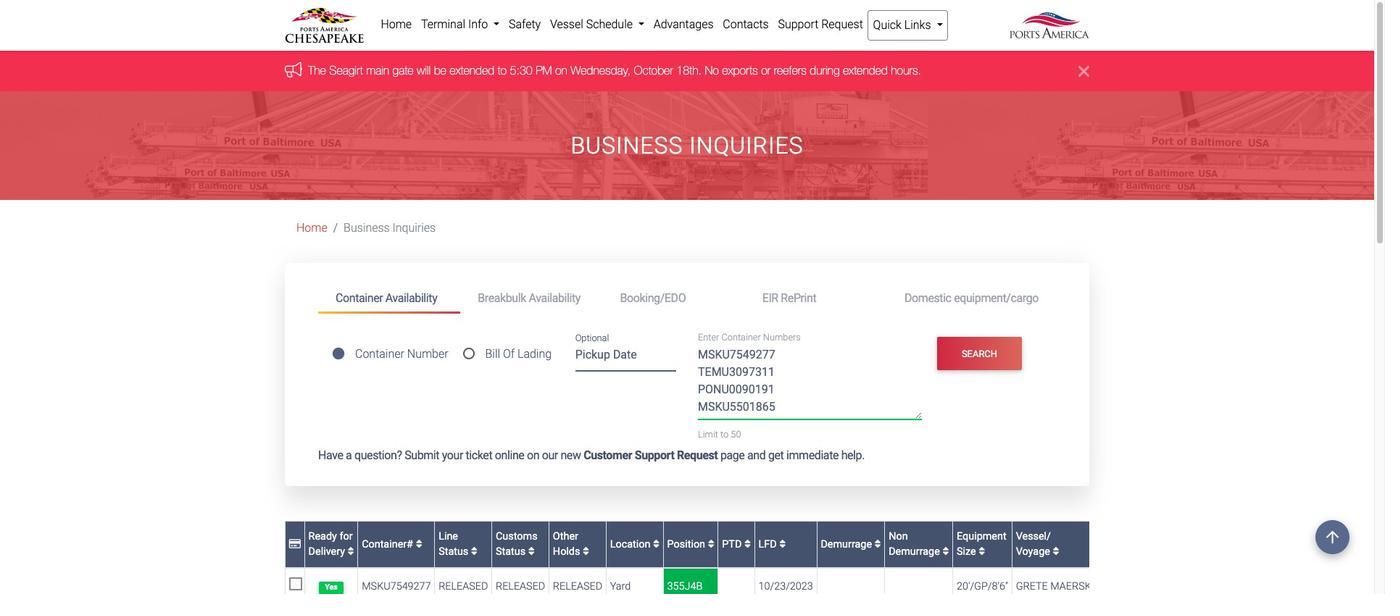 Task type: describe. For each thing, give the bounding box(es) containing it.
search button
[[937, 337, 1022, 371]]

container availability
[[336, 291, 437, 305]]

location link
[[610, 538, 660, 551]]

size
[[957, 546, 976, 559]]

line
[[439, 531, 458, 543]]

customs
[[496, 531, 538, 543]]

0 horizontal spatial business inquiries
[[344, 221, 436, 235]]

container#
[[362, 538, 416, 551]]

delivery
[[309, 546, 345, 559]]

sort image down equipment
[[979, 547, 985, 557]]

sort image for ready for delivery
[[348, 547, 354, 557]]

demurrage inside "non demurrage"
[[889, 546, 940, 559]]

yes
[[325, 583, 338, 592]]

immediate
[[787, 449, 839, 463]]

october
[[634, 64, 673, 77]]

0 vertical spatial business
[[571, 132, 683, 160]]

the seagirt main gate will be extended to 5:30 pm on wednesday, october 18th.  no exports or reefers during extended hours.
[[308, 64, 922, 77]]

non demurrage
[[889, 531, 943, 559]]

ready for delivery
[[309, 531, 353, 559]]

status for line
[[439, 546, 469, 559]]

to inside alert
[[498, 64, 507, 77]]

1 horizontal spatial to
[[721, 429, 729, 440]]

sort image inside position link
[[708, 539, 715, 550]]

1 released from the left
[[439, 581, 488, 593]]

of
[[503, 348, 515, 361]]

lfd link
[[759, 538, 786, 551]]

sort image for ptd
[[745, 539, 751, 550]]

breakbulk availability link
[[461, 285, 603, 312]]

terminal info
[[421, 17, 491, 31]]

will
[[417, 64, 431, 77]]

a
[[346, 449, 352, 463]]

container# link
[[362, 538, 422, 551]]

other holds
[[553, 531, 583, 559]]

search
[[962, 348, 998, 359]]

pm
[[536, 64, 552, 77]]

schedule
[[586, 17, 633, 31]]

gate
[[393, 64, 414, 77]]

2 released from the left
[[496, 581, 545, 593]]

contacts
[[723, 17, 769, 31]]

booking/edo
[[620, 291, 686, 305]]

question?
[[354, 449, 402, 463]]

ready
[[309, 531, 337, 543]]

online
[[495, 449, 525, 463]]

vessel/
[[1016, 531, 1051, 543]]

position
[[667, 538, 708, 551]]

1 horizontal spatial business inquiries
[[571, 132, 804, 160]]

quick links
[[873, 18, 934, 32]]

Enter Container Numbers text field
[[698, 347, 922, 420]]

help.
[[841, 449, 865, 463]]

sort image inside the container# link
[[416, 539, 422, 550]]

customs status
[[496, 531, 538, 559]]

18th.
[[677, 64, 702, 77]]

breakbulk availability
[[478, 291, 581, 305]]

info
[[468, 17, 488, 31]]

get
[[768, 449, 784, 463]]

customer
[[584, 449, 632, 463]]

equipment
[[957, 531, 1007, 543]]

availability for breakbulk availability
[[529, 291, 581, 305]]

Optional text field
[[575, 343, 676, 372]]

limit
[[698, 429, 718, 440]]

status for customs
[[496, 546, 526, 559]]

exports
[[722, 64, 758, 77]]

our
[[542, 449, 558, 463]]

1 extended from the left
[[450, 64, 495, 77]]

go to top image
[[1316, 521, 1350, 555]]

quick links link
[[868, 10, 948, 41]]

grete maersk/335e
[[1016, 581, 1119, 593]]

container availability link
[[318, 285, 461, 314]]

holds
[[553, 546, 580, 559]]

50
[[731, 429, 741, 440]]

1 vertical spatial inquiries
[[393, 221, 436, 235]]

quick
[[873, 18, 902, 32]]

terminal info link
[[417, 10, 504, 39]]

on inside alert
[[555, 64, 568, 77]]

support request link
[[774, 10, 868, 39]]

10/23/2023
[[759, 581, 813, 593]]

main
[[366, 64, 389, 77]]

bill
[[485, 348, 500, 361]]

for
[[340, 531, 353, 543]]

booking/edo link
[[603, 285, 745, 312]]

page
[[721, 449, 745, 463]]

domestic equipment/cargo
[[905, 291, 1039, 305]]

sort image inside 'lfd' link
[[780, 539, 786, 550]]

msku7549277
[[362, 581, 431, 593]]

domestic
[[905, 291, 952, 305]]

new
[[561, 449, 581, 463]]

container for container availability
[[336, 291, 383, 305]]



Task type: locate. For each thing, give the bounding box(es) containing it.
sort image
[[653, 539, 660, 550], [745, 539, 751, 550], [875, 539, 881, 550], [979, 547, 985, 557]]

the seagirt main gate will be extended to 5:30 pm on wednesday, october 18th.  no exports or reefers during extended hours. link
[[308, 64, 922, 77]]

0 vertical spatial on
[[555, 64, 568, 77]]

eir
[[763, 291, 779, 305]]

1 vertical spatial on
[[527, 449, 540, 463]]

safety
[[509, 17, 541, 31]]

sort image for location
[[653, 539, 660, 550]]

the
[[308, 64, 326, 77]]

availability
[[386, 291, 437, 305], [529, 291, 581, 305]]

0 horizontal spatial availability
[[386, 291, 437, 305]]

20'/gp/8'6"
[[957, 581, 1009, 593]]

availability inside container availability link
[[386, 291, 437, 305]]

request
[[822, 17, 863, 31], [677, 449, 718, 463]]

0 horizontal spatial home
[[297, 221, 328, 235]]

demurrage down non
[[889, 546, 940, 559]]

to left the 50
[[721, 429, 729, 440]]

sort image down for at the left bottom of the page
[[348, 547, 354, 557]]

sort image inside the location link
[[653, 539, 660, 550]]

eir reprint
[[763, 291, 817, 305]]

1 horizontal spatial released
[[496, 581, 545, 593]]

home
[[381, 17, 412, 31], [297, 221, 328, 235]]

2 vertical spatial container
[[355, 348, 404, 361]]

1 horizontal spatial extended
[[843, 64, 888, 77]]

sort image
[[416, 539, 422, 550], [708, 539, 715, 550], [780, 539, 786, 550], [348, 547, 354, 557], [471, 547, 478, 557], [528, 547, 535, 557], [583, 547, 589, 557], [943, 547, 949, 557], [1053, 547, 1060, 557]]

sort image left non
[[875, 539, 881, 550]]

sort image down customs
[[528, 547, 535, 557]]

extended right during
[[843, 64, 888, 77]]

status inside the customs status
[[496, 546, 526, 559]]

sort image left line
[[416, 539, 422, 550]]

yard
[[610, 581, 631, 593]]

released down holds
[[553, 581, 603, 593]]

bullhorn image
[[285, 62, 308, 78]]

0 horizontal spatial inquiries
[[393, 221, 436, 235]]

have a question? submit your ticket online on our new customer support request page and get immediate help.
[[318, 449, 865, 463]]

vessel schedule link
[[546, 10, 649, 39]]

sort image for non demurrage
[[943, 547, 949, 557]]

breakbulk
[[478, 291, 526, 305]]

1 horizontal spatial availability
[[529, 291, 581, 305]]

released
[[439, 581, 488, 593], [496, 581, 545, 593], [553, 581, 603, 593]]

your
[[442, 449, 463, 463]]

support up reefers
[[778, 17, 819, 31]]

have
[[318, 449, 343, 463]]

1 vertical spatial business inquiries
[[344, 221, 436, 235]]

sort image right holds
[[583, 547, 589, 557]]

to left "5:30"
[[498, 64, 507, 77]]

1 vertical spatial container
[[722, 332, 761, 343]]

0 horizontal spatial status
[[439, 546, 469, 559]]

on left our
[[527, 449, 540, 463]]

0 horizontal spatial request
[[677, 449, 718, 463]]

or
[[761, 64, 771, 77]]

status
[[439, 546, 469, 559], [496, 546, 526, 559]]

non
[[889, 531, 908, 543]]

0 horizontal spatial home link
[[297, 221, 328, 235]]

availability for container availability
[[386, 291, 437, 305]]

availability up container number
[[386, 291, 437, 305]]

1 horizontal spatial support
[[778, 17, 819, 31]]

submit
[[405, 449, 440, 463]]

enter container numbers
[[698, 332, 801, 343]]

support request
[[778, 17, 863, 31]]

1 horizontal spatial home link
[[376, 10, 417, 39]]

sort image for line status
[[471, 547, 478, 557]]

vessel/ voyage
[[1016, 531, 1053, 559]]

container right the enter
[[722, 332, 761, 343]]

1 horizontal spatial home
[[381, 17, 412, 31]]

line status
[[439, 531, 471, 559]]

business
[[571, 132, 683, 160], [344, 221, 390, 235]]

extended
[[450, 64, 495, 77], [843, 64, 888, 77]]

1 horizontal spatial request
[[822, 17, 863, 31]]

advantages link
[[649, 10, 718, 39]]

container for container number
[[355, 348, 404, 361]]

equipment size
[[957, 531, 1007, 559]]

terminal
[[421, 17, 466, 31]]

numbers
[[763, 332, 801, 343]]

1 horizontal spatial business
[[571, 132, 683, 160]]

on right the pm
[[555, 64, 568, 77]]

container
[[336, 291, 383, 305], [722, 332, 761, 343], [355, 348, 404, 361]]

released down the customs status
[[496, 581, 545, 593]]

wednesday,
[[571, 64, 631, 77]]

1 vertical spatial business
[[344, 221, 390, 235]]

status down line
[[439, 546, 469, 559]]

1 vertical spatial home
[[297, 221, 328, 235]]

limit to 50
[[698, 429, 741, 440]]

maersk/335e
[[1051, 581, 1119, 593]]

status inside 'line status'
[[439, 546, 469, 559]]

0 horizontal spatial extended
[[450, 64, 495, 77]]

sort image inside ptd link
[[745, 539, 751, 550]]

355j4b
[[667, 581, 703, 593]]

domestic equipment/cargo link
[[887, 285, 1056, 312]]

number
[[407, 348, 449, 361]]

0 vertical spatial to
[[498, 64, 507, 77]]

sort image for customs status
[[528, 547, 535, 557]]

1 vertical spatial to
[[721, 429, 729, 440]]

1 horizontal spatial inquiries
[[690, 132, 804, 160]]

2 availability from the left
[[529, 291, 581, 305]]

1 vertical spatial home link
[[297, 221, 328, 235]]

sort image left the customs status
[[471, 547, 478, 557]]

sort image up 10/23/2023
[[780, 539, 786, 550]]

1 vertical spatial request
[[677, 449, 718, 463]]

1 horizontal spatial demurrage
[[889, 546, 940, 559]]

0 horizontal spatial to
[[498, 64, 507, 77]]

1 availability from the left
[[386, 291, 437, 305]]

demurrage
[[821, 538, 875, 551], [889, 546, 940, 559]]

0 horizontal spatial support
[[635, 449, 675, 463]]

request down limit
[[677, 449, 718, 463]]

demurrage link
[[821, 538, 881, 551]]

sort image for other holds
[[583, 547, 589, 557]]

sort image right voyage
[[1053, 547, 1060, 557]]

1 horizontal spatial status
[[496, 546, 526, 559]]

sort image left lfd
[[745, 539, 751, 550]]

advantages
[[654, 17, 714, 31]]

hours.
[[891, 64, 922, 77]]

close image
[[1079, 63, 1090, 80]]

ptd link
[[722, 538, 751, 551]]

0 horizontal spatial demurrage
[[821, 538, 875, 551]]

the seagirt main gate will be extended to 5:30 pm on wednesday, october 18th.  no exports or reefers during extended hours. alert
[[0, 51, 1375, 92]]

0 vertical spatial home link
[[376, 10, 417, 39]]

credit card image
[[289, 539, 301, 550]]

0 vertical spatial business inquiries
[[571, 132, 804, 160]]

support right customer
[[635, 449, 675, 463]]

safety link
[[504, 10, 546, 39]]

position link
[[667, 538, 715, 551]]

2 horizontal spatial released
[[553, 581, 603, 593]]

links
[[905, 18, 931, 32]]

request left "quick"
[[822, 17, 863, 31]]

0 vertical spatial request
[[822, 17, 863, 31]]

seagirt
[[329, 64, 363, 77]]

availability inside breakbulk availability link
[[529, 291, 581, 305]]

0 vertical spatial container
[[336, 291, 383, 305]]

container left number
[[355, 348, 404, 361]]

5:30
[[510, 64, 533, 77]]

eir reprint link
[[745, 285, 887, 312]]

1 status from the left
[[439, 546, 469, 559]]

customer support request link
[[584, 449, 718, 463]]

sort image for demurrage
[[875, 539, 881, 550]]

0 vertical spatial support
[[778, 17, 819, 31]]

sort image for vessel/ voyage
[[1053, 547, 1060, 557]]

status down customs
[[496, 546, 526, 559]]

voyage
[[1016, 546, 1050, 559]]

sort image inside demurrage link
[[875, 539, 881, 550]]

vessel schedule
[[550, 17, 636, 31]]

location
[[610, 538, 653, 551]]

2 extended from the left
[[843, 64, 888, 77]]

container number
[[355, 348, 449, 361]]

0 horizontal spatial released
[[439, 581, 488, 593]]

3 released from the left
[[553, 581, 603, 593]]

availability right breakbulk
[[529, 291, 581, 305]]

grete
[[1016, 581, 1048, 593]]

sort image left ptd
[[708, 539, 715, 550]]

released down 'line status'
[[439, 581, 488, 593]]

no
[[705, 64, 719, 77]]

be
[[434, 64, 447, 77]]

bill of lading
[[485, 348, 552, 361]]

sort image left position
[[653, 539, 660, 550]]

0 vertical spatial inquiries
[[690, 132, 804, 160]]

0 vertical spatial home
[[381, 17, 412, 31]]

1 vertical spatial support
[[635, 449, 675, 463]]

0 horizontal spatial on
[[527, 449, 540, 463]]

equipment/cargo
[[954, 291, 1039, 305]]

during
[[810, 64, 840, 77]]

vessel
[[550, 17, 584, 31]]

demurrage left non
[[821, 538, 875, 551]]

container up container number
[[336, 291, 383, 305]]

2 status from the left
[[496, 546, 526, 559]]

lfd
[[759, 538, 780, 551]]

sort image left size
[[943, 547, 949, 557]]

extended right be
[[450, 64, 495, 77]]

enter
[[698, 332, 719, 343]]

other
[[553, 531, 579, 543]]

0 horizontal spatial business
[[344, 221, 390, 235]]

1 horizontal spatial on
[[555, 64, 568, 77]]

reefers
[[774, 64, 807, 77]]

optional
[[575, 333, 609, 343]]



Task type: vqa. For each thing, say whether or not it's contained in the screenshot.
the leftmost an
no



